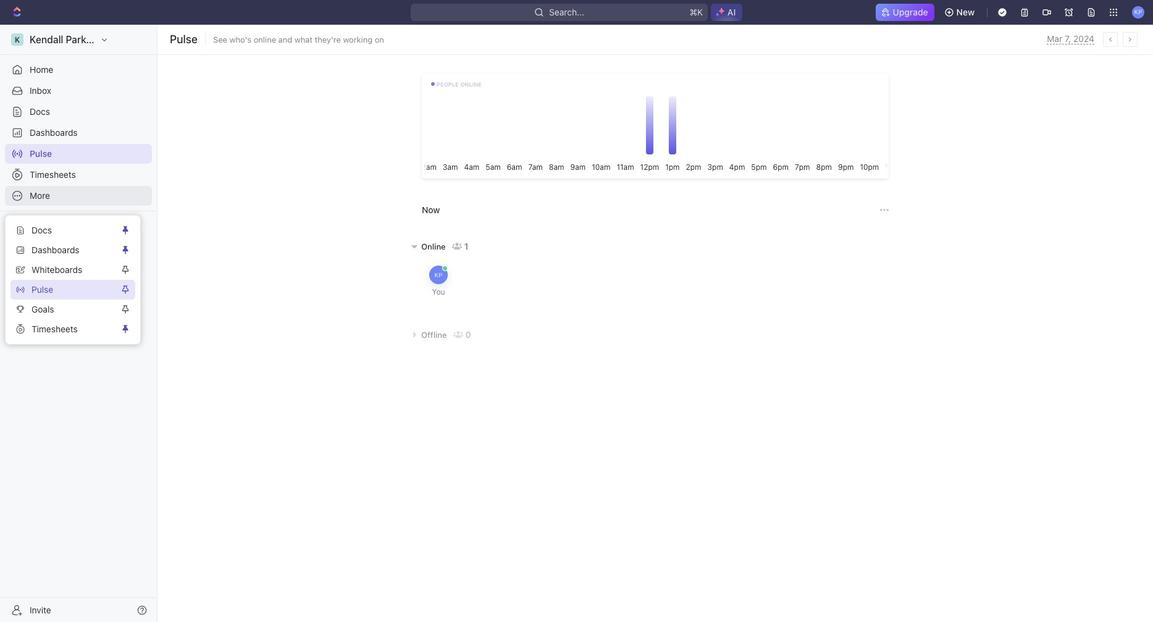Task type: vqa. For each thing, say whether or not it's contained in the screenshot.
TEAM in 'tree'
no



Task type: locate. For each thing, give the bounding box(es) containing it.
whiteboards link
[[11, 260, 118, 280]]

online
[[254, 34, 276, 44], [461, 81, 482, 88]]

pulse inside sidebar navigation
[[30, 148, 52, 159]]

timesheets down goals link
[[32, 324, 78, 334]]

see who's online and what they're working on
[[213, 34, 384, 44]]

1 horizontal spatial online
[[461, 81, 482, 88]]

dashboards
[[30, 127, 78, 138], [32, 245, 79, 255]]

pulse up more
[[30, 148, 52, 159]]

online right people
[[461, 81, 482, 88]]

docs link
[[5, 102, 152, 122], [11, 221, 118, 240]]

0 vertical spatial docs
[[30, 106, 50, 117]]

11am
[[617, 163, 635, 172]]

1 vertical spatial pulse
[[30, 148, 52, 159]]

0 vertical spatial timesheets
[[30, 169, 76, 180]]

home
[[30, 64, 53, 75]]

docs
[[30, 106, 50, 117], [32, 225, 52, 235]]

12pm
[[641, 163, 660, 172]]

pulse link down whiteboards
[[11, 280, 118, 300]]

tree
[[5, 257, 152, 340]]

online
[[422, 241, 446, 251]]

dashboards link down the inbox link
[[5, 123, 152, 143]]

new button
[[940, 2, 983, 22]]

dashboards link up whiteboards
[[11, 240, 118, 260]]

see
[[213, 34, 227, 44]]

dashboards link
[[5, 123, 152, 143], [11, 240, 118, 260]]

docs inside sidebar navigation
[[30, 106, 50, 117]]

online left and
[[254, 34, 276, 44]]

timesheets link
[[5, 165, 152, 185], [11, 320, 118, 339]]

1 vertical spatial docs
[[32, 225, 52, 235]]

9pm
[[839, 163, 854, 172]]

3pm
[[708, 163, 724, 172]]

people
[[437, 81, 459, 88]]

0 vertical spatial docs link
[[5, 102, 152, 122]]

docs link down the inbox link
[[5, 102, 152, 122]]

docs down inbox
[[30, 106, 50, 117]]

1pm
[[666, 163, 680, 172]]

2am
[[422, 163, 437, 172]]

dashboards down inbox
[[30, 127, 78, 138]]

docs for the bottommost docs link
[[32, 225, 52, 235]]

favorites button
[[5, 219, 55, 234]]

1 vertical spatial timesheets link
[[11, 320, 118, 339]]

pulse
[[170, 33, 198, 46], [30, 148, 52, 159], [32, 284, 53, 295]]

pulse left see
[[170, 33, 198, 46]]

dashboards inside sidebar navigation
[[30, 127, 78, 138]]

1 vertical spatial pulse link
[[11, 280, 118, 300]]

docs for docs link to the top
[[30, 106, 50, 117]]

0 vertical spatial online
[[254, 34, 276, 44]]

timesheets up more
[[30, 169, 76, 180]]

0 vertical spatial dashboards
[[30, 127, 78, 138]]

working
[[343, 34, 373, 44]]

docs up spaces
[[32, 225, 52, 235]]

0 vertical spatial pulse link
[[5, 144, 152, 164]]

whiteboards
[[32, 265, 82, 275]]

dashboards up whiteboards
[[32, 245, 79, 255]]

3am
[[443, 163, 458, 172]]

timesheets link down goals
[[11, 320, 118, 339]]

0 vertical spatial dashboards link
[[5, 123, 152, 143]]

7am
[[529, 163, 543, 172]]

more
[[30, 190, 50, 201]]

offline
[[422, 330, 447, 340]]

10pm
[[861, 163, 880, 172]]

pulse link up more dropdown button
[[5, 144, 152, 164]]

sidebar navigation
[[0, 25, 158, 622]]

inbox link
[[5, 81, 152, 101]]

pulse up goals
[[32, 284, 53, 295]]

docs link down more dropdown button
[[11, 221, 118, 240]]

timesheets
[[30, 169, 76, 180], [32, 324, 78, 334]]

they're
[[315, 34, 341, 44]]

goals link
[[11, 300, 118, 320]]

invite
[[30, 605, 51, 615]]

home link
[[5, 60, 152, 80]]

timesheets link up more dropdown button
[[5, 165, 152, 185]]

0 horizontal spatial online
[[254, 34, 276, 44]]

pulse link
[[5, 144, 152, 164], [11, 280, 118, 300]]

timesheets inside sidebar navigation
[[30, 169, 76, 180]]



Task type: describe. For each thing, give the bounding box(es) containing it.
tree inside sidebar navigation
[[5, 257, 152, 340]]

1 vertical spatial docs link
[[11, 221, 118, 240]]

upgrade
[[893, 7, 929, 17]]

0
[[466, 329, 471, 340]]

now
[[422, 205, 440, 215]]

6pm
[[774, 163, 789, 172]]

⌘k
[[690, 7, 703, 17]]

what
[[295, 34, 313, 44]]

10am
[[592, 163, 611, 172]]

11pm
[[886, 163, 904, 172]]

search...
[[549, 7, 585, 17]]

more button
[[5, 186, 152, 206]]

1 vertical spatial dashboards
[[32, 245, 79, 255]]

2 vertical spatial pulse
[[32, 284, 53, 295]]

people online
[[437, 81, 482, 88]]

on
[[375, 34, 384, 44]]

0 vertical spatial pulse
[[170, 33, 198, 46]]

who's
[[230, 34, 252, 44]]

new
[[957, 7, 975, 17]]

9am
[[571, 163, 586, 172]]

5pm
[[752, 163, 767, 172]]

inbox
[[30, 85, 51, 96]]

goals
[[32, 304, 54, 315]]

spaces
[[10, 242, 36, 252]]

1 vertical spatial timesheets
[[32, 324, 78, 334]]

and
[[279, 34, 292, 44]]

7pm
[[795, 163, 811, 172]]

2pm
[[686, 163, 702, 172]]

2pm 3pm 4pm 5pm 6pm 7pm 8pm 9pm 10pm
[[686, 163, 880, 172]]

5am
[[486, 163, 501, 172]]

4am
[[464, 163, 480, 172]]

0 vertical spatial timesheets link
[[5, 165, 152, 185]]

upgrade link
[[876, 4, 935, 21]]

favorites
[[10, 221, 42, 231]]

6am
[[507, 163, 523, 172]]

3am 4am 5am 6am 7am 8am 9am 10am 11am
[[443, 163, 635, 172]]

1
[[465, 241, 469, 252]]

1 vertical spatial dashboards link
[[11, 240, 118, 260]]

8am
[[549, 163, 565, 172]]

1 vertical spatial online
[[461, 81, 482, 88]]

4pm
[[730, 163, 746, 172]]

8pm
[[817, 163, 833, 172]]



